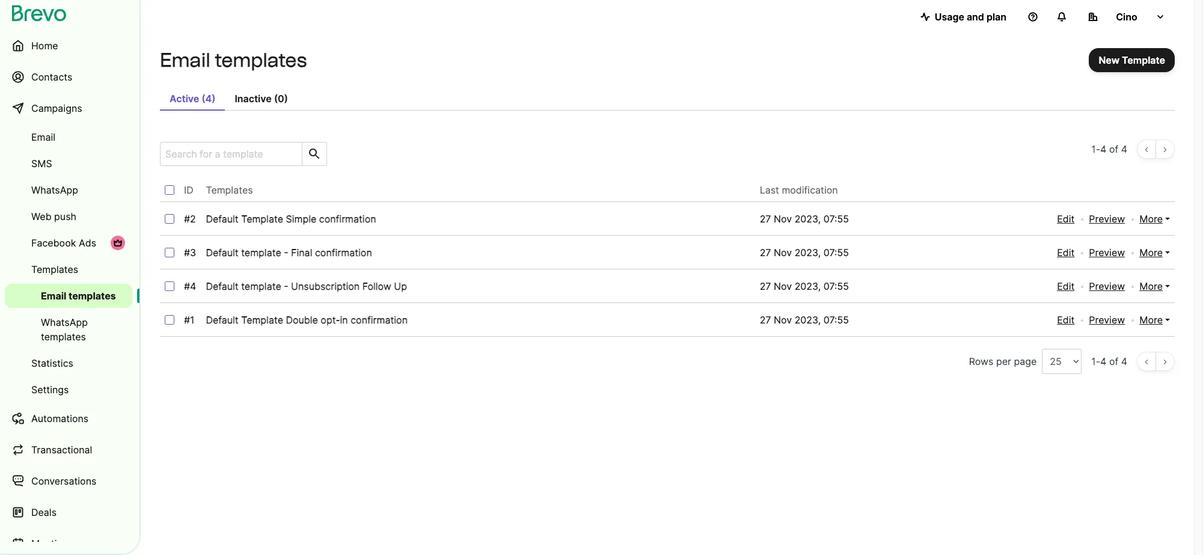 Task type: describe. For each thing, give the bounding box(es) containing it.
transactional
[[31, 444, 92, 456]]

preview for follow
[[1090, 280, 1126, 292]]

rows per page
[[970, 356, 1037, 368]]

push
[[54, 211, 76, 223]]

rows
[[970, 356, 994, 368]]

# 4
[[184, 280, 196, 292]]

preview for in
[[1090, 314, 1126, 326]]

1 vertical spatial email
[[31, 131, 55, 143]]

2 of from the top
[[1110, 356, 1119, 368]]

usage and plan
[[935, 11, 1007, 23]]

27 for follow
[[760, 280, 771, 292]]

inactive
[[235, 93, 272, 105]]

preview link for follow
[[1090, 279, 1126, 294]]

last
[[760, 184, 780, 196]]

nov for confirmation
[[774, 247, 792, 259]]

edit for confirmation
[[1058, 247, 1075, 259]]

2 vertical spatial confirmation
[[351, 314, 408, 326]]

edit link for confirmation
[[1058, 245, 1075, 260]]

simple
[[286, 213, 317, 225]]

facebook
[[31, 237, 76, 249]]

statistics
[[31, 357, 73, 369]]

web
[[31, 211, 52, 223]]

1 vertical spatial confirmation
[[315, 247, 372, 259]]

new template
[[1099, 54, 1166, 66]]

1 1 - 4 of 4 from the top
[[1092, 143, 1128, 155]]

edit for in
[[1058, 314, 1075, 326]]

per
[[997, 356, 1012, 368]]

1 edit from the top
[[1058, 213, 1075, 225]]

whatsapp for whatsapp
[[31, 184, 78, 196]]

contacts
[[31, 71, 72, 83]]

1 of from the top
[[1110, 143, 1119, 155]]

0
[[278, 93, 284, 105]]

double
[[286, 314, 318, 326]]

Campaign name search field
[[161, 143, 297, 165]]

1 vertical spatial templates
[[69, 290, 116, 302]]

27 for confirmation
[[760, 247, 771, 259]]

contacts link
[[5, 63, 132, 91]]

follow
[[363, 280, 392, 292]]

campaigns
[[31, 102, 82, 114]]

statistics link
[[5, 351, 132, 375]]

settings link
[[5, 378, 132, 402]]

default for default template - final confirmation
[[206, 247, 239, 259]]

) for active ( 4 )
[[212, 93, 216, 105]]

27 nov 2023, 07:55 for in
[[760, 314, 849, 326]]

1 2023, from the top
[[795, 213, 821, 225]]

# for 1
[[184, 314, 190, 326]]

email link
[[5, 125, 132, 149]]

default template double opt-in confirmation link
[[206, 314, 408, 326]]

conversations link
[[5, 467, 132, 496]]

active
[[170, 93, 199, 105]]

unsubscription
[[291, 280, 360, 292]]

whatsapp link
[[5, 178, 132, 202]]

transactional link
[[5, 436, 132, 464]]

whatsapp for whatsapp templates
[[41, 316, 88, 328]]

1 27 nov 2023, 07:55 from the top
[[760, 213, 849, 225]]

meetings link
[[5, 529, 132, 555]]

default template simple confirmation link
[[206, 213, 376, 225]]

cino
[[1117, 11, 1138, 23]]

whatsapp templates
[[41, 316, 88, 343]]

meetings
[[31, 538, 73, 550]]

default template - unsubscription follow up
[[206, 280, 407, 292]]

preview link for confirmation
[[1090, 245, 1126, 260]]

( for 4
[[202, 93, 205, 105]]

web push
[[31, 211, 76, 223]]

# 3
[[184, 247, 196, 259]]

sms
[[31, 158, 52, 170]]

1 nov from the top
[[774, 213, 792, 225]]

usage and plan button
[[911, 5, 1017, 29]]

3
[[190, 247, 196, 259]]

new
[[1099, 54, 1120, 66]]

default for default template double opt-in confirmation
[[206, 314, 239, 326]]

27 nov 2023, 07:55 for follow
[[760, 280, 849, 292]]

27 nov 2023, 07:55 for confirmation
[[760, 247, 849, 259]]

web push link
[[5, 205, 132, 229]]

template for unsubscription
[[241, 280, 281, 292]]

0 vertical spatial confirmation
[[319, 213, 376, 225]]

more for confirmation
[[1140, 247, 1163, 259]]

facebook ads
[[31, 237, 96, 249]]

07:55 for in
[[824, 314, 849, 326]]

( for 0
[[274, 93, 278, 105]]

default template simple confirmation
[[206, 213, 376, 225]]

in
[[340, 314, 348, 326]]

2023, for in
[[795, 314, 821, 326]]

email templates link
[[5, 284, 132, 308]]

left___rvooi image
[[113, 238, 123, 248]]

more for follow
[[1140, 280, 1163, 292]]

home link
[[5, 31, 132, 60]]

sms link
[[5, 152, 132, 176]]

# for 3
[[184, 247, 190, 259]]

and
[[967, 11, 985, 23]]



Task type: vqa. For each thing, say whether or not it's contained in the screenshot.


Task type: locate. For each thing, give the bounding box(es) containing it.
4 27 from the top
[[760, 314, 771, 326]]

opt-
[[321, 314, 340, 326]]

2 27 from the top
[[760, 247, 771, 259]]

1 horizontal spatial )
[[284, 93, 288, 105]]

default template double opt-in confirmation
[[206, 314, 408, 326]]

last modification
[[760, 184, 838, 196]]

default right 2 at the left top
[[206, 213, 239, 225]]

0 horizontal spatial email templates
[[41, 290, 116, 302]]

templates up inactive ( 0 )
[[215, 49, 307, 72]]

0 horizontal spatial )
[[212, 93, 216, 105]]

2023, for follow
[[795, 280, 821, 292]]

2 edit from the top
[[1058, 247, 1075, 259]]

0 vertical spatial 1 - 4 of 4
[[1092, 143, 1128, 155]]

2 default from the top
[[206, 247, 239, 259]]

1 - 4 of 4
[[1092, 143, 1128, 155], [1092, 356, 1128, 368]]

3 2023, from the top
[[795, 280, 821, 292]]

confirmation
[[319, 213, 376, 225], [315, 247, 372, 259], [351, 314, 408, 326]]

2 27 nov 2023, 07:55 from the top
[[760, 247, 849, 259]]

)
[[212, 93, 216, 105], [284, 93, 288, 105]]

template left 'double' on the bottom left
[[241, 314, 283, 326]]

2 1 - 4 of 4 from the top
[[1092, 356, 1128, 368]]

07:55 for follow
[[824, 280, 849, 292]]

2 2023, from the top
[[795, 247, 821, 259]]

1 vertical spatial whatsapp
[[41, 316, 88, 328]]

) right active
[[212, 93, 216, 105]]

4 # from the top
[[184, 314, 190, 326]]

email up active
[[160, 49, 210, 72]]

1 preview from the top
[[1090, 213, 1126, 225]]

# up # 1
[[184, 280, 190, 292]]

template right new on the top
[[1123, 54, 1166, 66]]

confirmation down follow
[[351, 314, 408, 326]]

settings
[[31, 384, 69, 396]]

templates
[[215, 49, 307, 72], [69, 290, 116, 302], [41, 331, 86, 343]]

#
[[184, 213, 190, 225], [184, 247, 190, 259], [184, 280, 190, 292], [184, 314, 190, 326]]

email templates up the "inactive"
[[160, 49, 307, 72]]

edit link
[[1058, 212, 1075, 226], [1058, 245, 1075, 260], [1058, 279, 1075, 294], [1058, 313, 1075, 327]]

default template - final confirmation
[[206, 247, 372, 259]]

3 edit link from the top
[[1058, 279, 1075, 294]]

1 horizontal spatial templates
[[206, 184, 253, 196]]

2 vertical spatial template
[[241, 314, 283, 326]]

2 more from the top
[[1140, 247, 1163, 259]]

0 vertical spatial of
[[1110, 143, 1119, 155]]

active ( 4 )
[[170, 93, 216, 105]]

2 preview from the top
[[1090, 247, 1126, 259]]

2023,
[[795, 213, 821, 225], [795, 247, 821, 259], [795, 280, 821, 292], [795, 314, 821, 326]]

default right 3
[[206, 247, 239, 259]]

modification
[[782, 184, 838, 196]]

3 default from the top
[[206, 280, 239, 292]]

) right the "inactive"
[[284, 93, 288, 105]]

1 vertical spatial email templates
[[41, 290, 116, 302]]

id
[[184, 184, 194, 196]]

whatsapp up web push
[[31, 184, 78, 196]]

edit
[[1058, 213, 1075, 225], [1058, 247, 1075, 259], [1058, 280, 1075, 292], [1058, 314, 1075, 326]]

2
[[190, 213, 196, 225]]

templates up statistics link
[[41, 331, 86, 343]]

1 # from the top
[[184, 213, 190, 225]]

2 edit link from the top
[[1058, 245, 1075, 260]]

more button
[[1140, 212, 1171, 226], [1140, 245, 1171, 260], [1140, 279, 1171, 294], [1140, 313, 1171, 327]]

cino button
[[1079, 5, 1175, 29]]

0 vertical spatial email templates
[[160, 49, 307, 72]]

4 07:55 from the top
[[824, 314, 849, 326]]

0 horizontal spatial (
[[202, 93, 205, 105]]

template
[[241, 247, 281, 259], [241, 280, 281, 292]]

template for final
[[241, 247, 281, 259]]

4 more button from the top
[[1140, 313, 1171, 327]]

4 default from the top
[[206, 314, 239, 326]]

automations link
[[5, 404, 132, 433]]

1 07:55 from the top
[[824, 213, 849, 225]]

4 preview link from the top
[[1090, 313, 1126, 327]]

new template button
[[1090, 48, 1175, 72]]

1 vertical spatial templates
[[31, 263, 78, 276]]

facebook ads link
[[5, 231, 132, 255]]

3 more button from the top
[[1140, 279, 1171, 294]]

confirmation right simple
[[319, 213, 376, 225]]

ads
[[79, 237, 96, 249]]

preview
[[1090, 213, 1126, 225], [1090, 247, 1126, 259], [1090, 280, 1126, 292], [1090, 314, 1126, 326]]

template left simple
[[241, 213, 283, 225]]

# 2
[[184, 213, 196, 225]]

template down default template - final confirmation link
[[241, 280, 281, 292]]

27 for in
[[760, 314, 771, 326]]

usage
[[935, 11, 965, 23]]

4 2023, from the top
[[795, 314, 821, 326]]

default template - final confirmation link
[[206, 247, 372, 259]]

0 vertical spatial templates
[[215, 49, 307, 72]]

of
[[1110, 143, 1119, 155], [1110, 356, 1119, 368]]

07:55
[[824, 213, 849, 225], [824, 247, 849, 259], [824, 280, 849, 292], [824, 314, 849, 326]]

1 vertical spatial template
[[241, 213, 283, 225]]

deals link
[[5, 498, 132, 527]]

2 preview link from the top
[[1090, 245, 1126, 260]]

plan
[[987, 11, 1007, 23]]

default
[[206, 213, 239, 225], [206, 247, 239, 259], [206, 280, 239, 292], [206, 314, 239, 326]]

whatsapp down email templates link
[[41, 316, 88, 328]]

) for inactive ( 0 )
[[284, 93, 288, 105]]

2 template from the top
[[241, 280, 281, 292]]

more button for follow
[[1140, 279, 1171, 294]]

1 preview link from the top
[[1090, 212, 1126, 226]]

nov
[[774, 213, 792, 225], [774, 247, 792, 259], [774, 280, 792, 292], [774, 314, 792, 326]]

email templates down templates link
[[41, 290, 116, 302]]

templates link
[[5, 257, 132, 282]]

inactive ( 0 )
[[235, 93, 288, 105]]

preview link
[[1090, 212, 1126, 226], [1090, 245, 1126, 260], [1090, 279, 1126, 294], [1090, 313, 1126, 327]]

0 vertical spatial whatsapp
[[31, 184, 78, 196]]

1 vertical spatial 1 - 4 of 4
[[1092, 356, 1128, 368]]

default template - unsubscription follow up link
[[206, 280, 407, 292]]

email down templates link
[[41, 290, 66, 302]]

home
[[31, 40, 58, 52]]

1 27 from the top
[[760, 213, 771, 225]]

up
[[394, 280, 407, 292]]

0 horizontal spatial templates
[[31, 263, 78, 276]]

templates
[[206, 184, 253, 196], [31, 263, 78, 276]]

more button for in
[[1140, 313, 1171, 327]]

templates down campaign name search box
[[206, 184, 253, 196]]

default for default template simple confirmation
[[206, 213, 239, 225]]

more button for confirmation
[[1140, 245, 1171, 260]]

2 ( from the left
[[274, 93, 278, 105]]

0 vertical spatial template
[[241, 247, 281, 259]]

0 vertical spatial template
[[1123, 54, 1166, 66]]

# down the id
[[184, 213, 190, 225]]

# down # 4
[[184, 314, 190, 326]]

3 07:55 from the top
[[824, 280, 849, 292]]

default right # 1
[[206, 314, 239, 326]]

# for 2
[[184, 213, 190, 225]]

0 vertical spatial 1
[[1092, 143, 1096, 155]]

3 edit from the top
[[1058, 280, 1075, 292]]

preview link for in
[[1090, 313, 1126, 327]]

( right the "inactive"
[[274, 93, 278, 105]]

4 preview from the top
[[1090, 314, 1126, 326]]

# 1
[[184, 314, 195, 326]]

more
[[1140, 213, 1163, 225], [1140, 247, 1163, 259], [1140, 280, 1163, 292], [1140, 314, 1163, 326]]

default for default template - unsubscription follow up
[[206, 280, 239, 292]]

1 horizontal spatial email templates
[[160, 49, 307, 72]]

2 vertical spatial templates
[[41, 331, 86, 343]]

4 edit link from the top
[[1058, 313, 1075, 327]]

1 vertical spatial template
[[241, 280, 281, 292]]

1 vertical spatial 1
[[190, 314, 195, 326]]

whatsapp
[[31, 184, 78, 196], [41, 316, 88, 328]]

email up the sms
[[31, 131, 55, 143]]

# for 4
[[184, 280, 190, 292]]

email
[[160, 49, 210, 72], [31, 131, 55, 143], [41, 290, 66, 302]]

4 edit from the top
[[1058, 314, 1075, 326]]

whatsapp templates link
[[5, 310, 132, 349]]

(
[[202, 93, 205, 105], [274, 93, 278, 105]]

template left final
[[241, 247, 281, 259]]

-
[[1096, 143, 1101, 155], [284, 247, 289, 259], [284, 280, 289, 292], [1096, 356, 1101, 368]]

templates inside whatsapp templates
[[41, 331, 86, 343]]

template for new template
[[1123, 54, 1166, 66]]

1 ) from the left
[[212, 93, 216, 105]]

edit for follow
[[1058, 280, 1075, 292]]

template for default template simple confirmation
[[241, 213, 283, 225]]

2 07:55 from the top
[[824, 247, 849, 259]]

2 vertical spatial email
[[41, 290, 66, 302]]

3 27 from the top
[[760, 280, 771, 292]]

1 ( from the left
[[202, 93, 205, 105]]

template for default template double opt-in confirmation
[[241, 314, 283, 326]]

automations
[[31, 413, 89, 425]]

2 nov from the top
[[774, 247, 792, 259]]

1 more button from the top
[[1140, 212, 1171, 226]]

2 more button from the top
[[1140, 245, 1171, 260]]

1 edit link from the top
[[1058, 212, 1075, 226]]

2 # from the top
[[184, 247, 190, 259]]

2 vertical spatial 1
[[1092, 356, 1096, 368]]

3 # from the top
[[184, 280, 190, 292]]

default right # 4
[[206, 280, 239, 292]]

3 preview from the top
[[1090, 280, 1126, 292]]

2 ) from the left
[[284, 93, 288, 105]]

4 27 nov 2023, 07:55 from the top
[[760, 314, 849, 326]]

edit link for follow
[[1058, 279, 1075, 294]]

nov for follow
[[774, 280, 792, 292]]

3 27 nov 2023, 07:55 from the top
[[760, 280, 849, 292]]

edit link for in
[[1058, 313, 1075, 327]]

4 nov from the top
[[774, 314, 792, 326]]

template inside 'button'
[[1123, 54, 1166, 66]]

template
[[1123, 54, 1166, 66], [241, 213, 283, 225], [241, 314, 283, 326]]

deals
[[31, 507, 57, 519]]

4 more from the top
[[1140, 314, 1163, 326]]

whatsapp inside whatsapp link
[[31, 184, 78, 196]]

1 default from the top
[[206, 213, 239, 225]]

3 preview link from the top
[[1090, 279, 1126, 294]]

conversations
[[31, 475, 96, 487]]

( right active
[[202, 93, 205, 105]]

email templates
[[160, 49, 307, 72], [41, 290, 116, 302]]

confirmation up unsubscription
[[315, 247, 372, 259]]

27
[[760, 213, 771, 225], [760, 247, 771, 259], [760, 280, 771, 292], [760, 314, 771, 326]]

1
[[1092, 143, 1096, 155], [190, 314, 195, 326], [1092, 356, 1096, 368]]

0 vertical spatial templates
[[206, 184, 253, 196]]

1 more from the top
[[1140, 213, 1163, 225]]

more for in
[[1140, 314, 1163, 326]]

4
[[205, 93, 212, 105], [1101, 143, 1107, 155], [1122, 143, 1128, 155], [190, 280, 196, 292], [1101, 356, 1107, 368], [1122, 356, 1128, 368]]

campaigns link
[[5, 94, 132, 123]]

1 vertical spatial of
[[1110, 356, 1119, 368]]

0 vertical spatial email
[[160, 49, 210, 72]]

final
[[291, 247, 312, 259]]

nov for in
[[774, 314, 792, 326]]

templates down templates link
[[69, 290, 116, 302]]

# down # 2
[[184, 247, 190, 259]]

07:55 for confirmation
[[824, 247, 849, 259]]

templates down facebook
[[31, 263, 78, 276]]

3 nov from the top
[[774, 280, 792, 292]]

1 horizontal spatial (
[[274, 93, 278, 105]]

2023, for confirmation
[[795, 247, 821, 259]]

page
[[1014, 356, 1037, 368]]

3 more from the top
[[1140, 280, 1163, 292]]

1 template from the top
[[241, 247, 281, 259]]

preview for confirmation
[[1090, 247, 1126, 259]]



